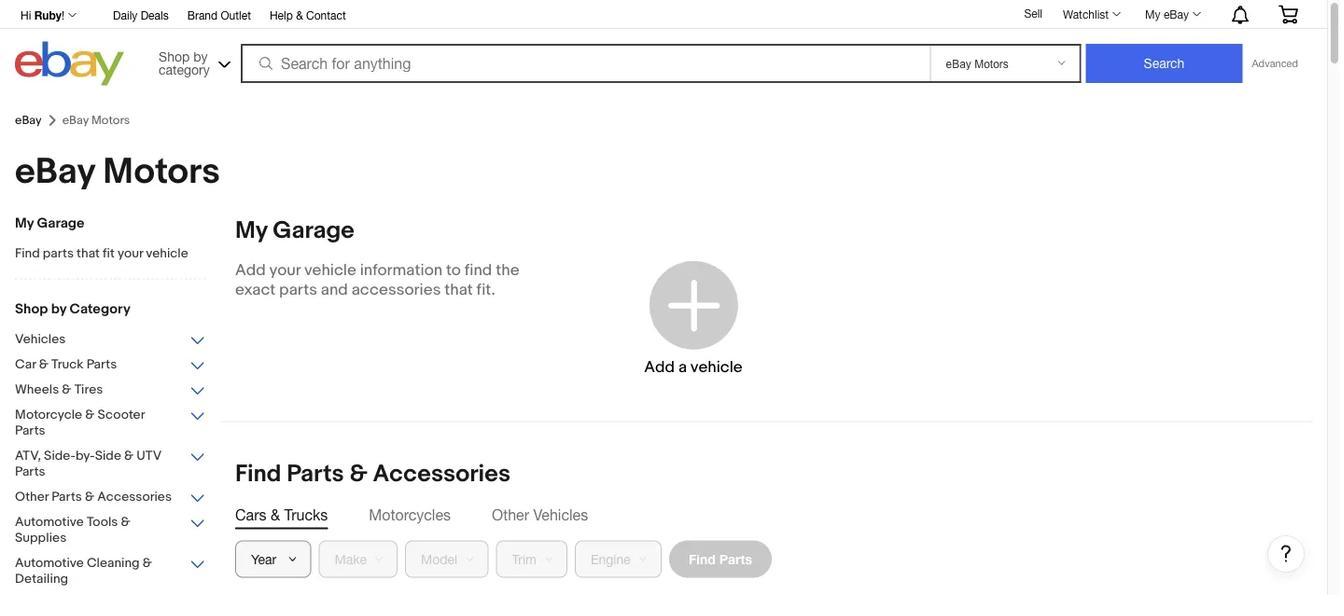 Task type: describe. For each thing, give the bounding box(es) containing it.
a
[[678, 358, 687, 378]]

side-
[[44, 448, 76, 464]]

your inside 'add your vehicle information to find the exact parts and accessories that fit.'
[[269, 261, 301, 280]]

find
[[465, 261, 492, 280]]

atv,
[[15, 448, 41, 464]]

add for add a vehicle
[[644, 358, 675, 378]]

watchlist link
[[1053, 3, 1129, 25]]

ruby
[[34, 8, 62, 21]]

watchlist
[[1063, 7, 1109, 21]]

wheels & tires button
[[15, 382, 206, 400]]

tools
[[87, 515, 118, 531]]

vehicle for add your vehicle information to find the exact parts and accessories that fit.
[[304, 261, 356, 280]]

help & contact
[[270, 8, 346, 21]]

find parts that fit your vehicle
[[15, 246, 188, 262]]

0 horizontal spatial garage
[[37, 215, 84, 232]]

by for category
[[193, 49, 208, 64]]

advanced
[[1252, 57, 1298, 70]]

1 horizontal spatial my
[[235, 217, 268, 245]]

detailing
[[15, 572, 68, 588]]

add a vehicle button
[[578, 235, 809, 403]]

brand outlet link
[[187, 6, 251, 26]]

truck
[[51, 357, 84, 373]]

ebay for ebay
[[15, 113, 42, 128]]

vehicles inside the vehicles car & truck parts wheels & tires motorcycle & scooter parts atv, side-by-side & utv parts other parts & accessories automotive tools & supplies automotive cleaning & detailing
[[15, 332, 66, 348]]

vehicles inside tab list
[[533, 506, 588, 524]]

add your vehicle information to find the exact parts and accessories that fit.
[[235, 261, 519, 300]]

accessories
[[352, 280, 441, 300]]

cleaning
[[87, 556, 140, 572]]

car & truck parts button
[[15, 357, 206, 375]]

motorcycles
[[369, 506, 451, 524]]

automotive tools & supplies button
[[15, 515, 206, 548]]

0 vertical spatial parts
[[43, 246, 74, 262]]

& inside tab list
[[271, 506, 280, 524]]

accessories inside the vehicles car & truck parts wheels & tires motorcycle & scooter parts atv, side-by-side & utv parts other parts & accessories automotive tools & supplies automotive cleaning & detailing
[[97, 490, 172, 505]]

find for find parts
[[689, 552, 716, 567]]

add a vehicle image
[[644, 256, 742, 354]]

advanced link
[[1243, 45, 1308, 82]]

accessories inside main content
[[373, 460, 511, 489]]

other vehicles
[[492, 506, 588, 524]]

vehicles button
[[15, 332, 206, 350]]

hi
[[21, 8, 31, 21]]

ebay for ebay motors
[[15, 150, 95, 194]]

parts inside 'add your vehicle information to find the exact parts and accessories that fit.'
[[279, 280, 317, 300]]

category
[[69, 301, 131, 318]]

my garage inside main content
[[235, 217, 354, 245]]

cars
[[235, 506, 266, 524]]

main content containing my garage
[[220, 216, 1312, 595]]

other parts & accessories button
[[15, 490, 206, 507]]

cars & trucks
[[235, 506, 328, 524]]

parts inside button
[[719, 552, 752, 567]]

find parts & accessories
[[235, 460, 511, 489]]

and
[[321, 280, 348, 300]]

find parts
[[689, 552, 752, 567]]

my ebay
[[1145, 7, 1189, 21]]

wheels
[[15, 382, 59, 398]]

daily deals link
[[113, 6, 169, 26]]

!
[[62, 8, 65, 21]]

deals
[[141, 8, 169, 21]]

sell link
[[1016, 7, 1051, 20]]

brand
[[187, 8, 218, 21]]

other inside tab list
[[492, 506, 529, 524]]

my inside my ebay link
[[1145, 7, 1161, 21]]

1 horizontal spatial garage
[[273, 217, 354, 245]]

motorcycle & scooter parts button
[[15, 407, 206, 441]]

find parts that fit your vehicle link
[[15, 246, 206, 264]]



Task type: vqa. For each thing, say whether or not it's contained in the screenshot.
& within Account navigation
yes



Task type: locate. For each thing, give the bounding box(es) containing it.
vehicle for add a vehicle
[[691, 358, 743, 378]]

& inside account navigation
[[296, 8, 303, 21]]

1 horizontal spatial parts
[[279, 280, 317, 300]]

vehicle inside 'add your vehicle information to find the exact parts and accessories that fit.'
[[304, 261, 356, 280]]

help & contact link
[[270, 6, 346, 26]]

my up exact
[[235, 217, 268, 245]]

tab list
[[235, 504, 1297, 526]]

0 vertical spatial shop
[[159, 49, 190, 64]]

accessories up motorcycles
[[373, 460, 511, 489]]

add left and
[[235, 261, 266, 280]]

0 horizontal spatial vehicles
[[15, 332, 66, 348]]

hi ruby !
[[21, 8, 65, 21]]

shop inside shop by category
[[159, 49, 190, 64]]

motorcycle
[[15, 407, 82, 423]]

that inside 'add your vehicle information to find the exact parts and accessories that fit.'
[[444, 280, 473, 300]]

0 horizontal spatial vehicle
[[146, 246, 188, 262]]

parts
[[87, 357, 117, 373], [15, 423, 45, 439], [287, 460, 344, 489], [15, 464, 45, 480], [52, 490, 82, 505], [719, 552, 752, 567]]

0 horizontal spatial parts
[[43, 246, 74, 262]]

garage up 'find parts that fit your vehicle'
[[37, 215, 84, 232]]

to
[[446, 261, 461, 280]]

add inside button
[[644, 358, 675, 378]]

1 vertical spatial by
[[51, 301, 66, 318]]

1 vertical spatial ebay
[[15, 113, 42, 128]]

1 horizontal spatial your
[[269, 261, 301, 280]]

0 vertical spatial find
[[15, 246, 40, 262]]

utv
[[137, 448, 161, 464]]

1 horizontal spatial vehicles
[[533, 506, 588, 524]]

parts
[[43, 246, 74, 262], [279, 280, 317, 300]]

find
[[15, 246, 40, 262], [235, 460, 281, 489], [689, 552, 716, 567]]

2 vertical spatial ebay
[[15, 150, 95, 194]]

1 horizontal spatial other
[[492, 506, 529, 524]]

0 vertical spatial that
[[77, 246, 100, 262]]

vehicles car & truck parts wheels & tires motorcycle & scooter parts atv, side-by-side & utv parts other parts & accessories automotive tools & supplies automotive cleaning & detailing
[[15, 332, 172, 588]]

1 automotive from the top
[[15, 515, 84, 531]]

add inside 'add your vehicle information to find the exact parts and accessories that fit.'
[[235, 261, 266, 280]]

by inside shop by category
[[193, 49, 208, 64]]

shop by category
[[159, 49, 210, 77]]

shop down deals on the top of the page
[[159, 49, 190, 64]]

contact
[[306, 8, 346, 21]]

1 horizontal spatial my garage
[[235, 217, 354, 245]]

none submit inside shop by category 'banner'
[[1086, 44, 1243, 83]]

0 vertical spatial vehicles
[[15, 332, 66, 348]]

shop by category
[[15, 301, 131, 318]]

&
[[296, 8, 303, 21], [39, 357, 48, 373], [62, 382, 71, 398], [85, 407, 95, 423], [124, 448, 134, 464], [349, 460, 367, 489], [85, 490, 94, 505], [271, 506, 280, 524], [121, 515, 130, 531], [143, 556, 152, 572]]

vehicle
[[146, 246, 188, 262], [304, 261, 356, 280], [691, 358, 743, 378]]

that left fit
[[77, 246, 100, 262]]

1 horizontal spatial vehicle
[[304, 261, 356, 280]]

0 horizontal spatial find
[[15, 246, 40, 262]]

the
[[496, 261, 519, 280]]

vehicles
[[15, 332, 66, 348], [533, 506, 588, 524]]

0 horizontal spatial by
[[51, 301, 66, 318]]

help, opens dialogs image
[[1277, 544, 1295, 563]]

Search for anything text field
[[244, 46, 926, 81]]

side
[[95, 448, 121, 464]]

None submit
[[1086, 44, 1243, 83]]

supplies
[[15, 531, 67, 546]]

0 horizontal spatial your
[[118, 246, 143, 262]]

add left a
[[644, 358, 675, 378]]

outlet
[[221, 8, 251, 21]]

shop up car
[[15, 301, 48, 318]]

1 vertical spatial automotive
[[15, 556, 84, 572]]

find for find parts that fit your vehicle
[[15, 246, 40, 262]]

accessories
[[373, 460, 511, 489], [97, 490, 172, 505]]

0 vertical spatial by
[[193, 49, 208, 64]]

help
[[270, 8, 293, 21]]

1 vertical spatial that
[[444, 280, 473, 300]]

garage
[[37, 215, 84, 232], [273, 217, 354, 245]]

ebay motors
[[15, 150, 220, 194]]

automotive cleaning & detailing button
[[15, 556, 206, 589]]

add for add your vehicle information to find the exact parts and accessories that fit.
[[235, 261, 266, 280]]

my right watchlist "link"
[[1145, 7, 1161, 21]]

automotive left tools
[[15, 515, 84, 531]]

by left category
[[51, 301, 66, 318]]

parts left fit
[[43, 246, 74, 262]]

motors
[[103, 150, 220, 194]]

information
[[360, 261, 443, 280]]

account navigation
[[10, 0, 1312, 29]]

1 horizontal spatial shop
[[159, 49, 190, 64]]

0 horizontal spatial shop
[[15, 301, 48, 318]]

accessories down atv, side-by-side & utv parts dropdown button
[[97, 490, 172, 505]]

find parts button
[[669, 541, 772, 578]]

2 horizontal spatial find
[[689, 552, 716, 567]]

1 vertical spatial add
[[644, 358, 675, 378]]

automotive down supplies
[[15, 556, 84, 572]]

find for find parts & accessories
[[235, 460, 281, 489]]

my garage up exact
[[235, 217, 354, 245]]

car
[[15, 357, 36, 373]]

0 horizontal spatial my
[[15, 215, 34, 232]]

0 vertical spatial automotive
[[15, 515, 84, 531]]

shop
[[159, 49, 190, 64], [15, 301, 48, 318]]

main content
[[220, 216, 1312, 595]]

daily
[[113, 8, 138, 21]]

shop by category button
[[150, 42, 234, 82]]

daily deals
[[113, 8, 169, 21]]

by
[[193, 49, 208, 64], [51, 301, 66, 318]]

0 horizontal spatial add
[[235, 261, 266, 280]]

garage up and
[[273, 217, 354, 245]]

tab list containing cars & trucks
[[235, 504, 1297, 526]]

that left "fit."
[[444, 280, 473, 300]]

0 vertical spatial add
[[235, 261, 266, 280]]

parts left and
[[279, 280, 317, 300]]

that
[[77, 246, 100, 262], [444, 280, 473, 300]]

your right fit
[[118, 246, 143, 262]]

your shopping cart image
[[1278, 5, 1299, 24]]

1 horizontal spatial find
[[235, 460, 281, 489]]

1 vertical spatial other
[[492, 506, 529, 524]]

sell
[[1024, 7, 1043, 20]]

1 horizontal spatial accessories
[[373, 460, 511, 489]]

automotive
[[15, 515, 84, 531], [15, 556, 84, 572]]

1 vertical spatial find
[[235, 460, 281, 489]]

1 horizontal spatial that
[[444, 280, 473, 300]]

shop for shop by category
[[15, 301, 48, 318]]

add a vehicle
[[644, 358, 743, 378]]

fit
[[103, 246, 115, 262]]

scooter
[[97, 407, 145, 423]]

0 horizontal spatial accessories
[[97, 490, 172, 505]]

my
[[1145, 7, 1161, 21], [15, 215, 34, 232], [235, 217, 268, 245]]

atv, side-by-side & utv parts button
[[15, 448, 206, 482]]

0 horizontal spatial other
[[15, 490, 49, 505]]

2 automotive from the top
[[15, 556, 84, 572]]

vehicle left information
[[304, 261, 356, 280]]

shop for shop by category
[[159, 49, 190, 64]]

0 vertical spatial ebay
[[1164, 7, 1189, 21]]

1 vertical spatial parts
[[279, 280, 317, 300]]

ebay link
[[15, 113, 42, 128]]

2 horizontal spatial my
[[1145, 7, 1161, 21]]

shop by category banner
[[10, 0, 1312, 91]]

category
[[159, 62, 210, 77]]

my garage up 'find parts that fit your vehicle'
[[15, 215, 84, 232]]

0 horizontal spatial that
[[77, 246, 100, 262]]

tires
[[74, 382, 103, 398]]

my garage
[[15, 215, 84, 232], [235, 217, 354, 245]]

by for category
[[51, 301, 66, 318]]

my up 'find parts that fit your vehicle'
[[15, 215, 34, 232]]

by-
[[76, 448, 95, 464]]

ebay inside account navigation
[[1164, 7, 1189, 21]]

1 vertical spatial shop
[[15, 301, 48, 318]]

0 vertical spatial other
[[15, 490, 49, 505]]

2 horizontal spatial vehicle
[[691, 358, 743, 378]]

brand outlet
[[187, 8, 251, 21]]

find inside find parts button
[[689, 552, 716, 567]]

1 horizontal spatial add
[[644, 358, 675, 378]]

other
[[15, 490, 49, 505], [492, 506, 529, 524]]

ebay
[[1164, 7, 1189, 21], [15, 113, 42, 128], [15, 150, 95, 194]]

your
[[118, 246, 143, 262], [269, 261, 301, 280]]

0 horizontal spatial my garage
[[15, 215, 84, 232]]

trucks
[[284, 506, 328, 524]]

find inside find parts that fit your vehicle link
[[15, 246, 40, 262]]

1 horizontal spatial by
[[193, 49, 208, 64]]

add
[[235, 261, 266, 280], [644, 358, 675, 378]]

1 vertical spatial vehicles
[[533, 506, 588, 524]]

2 vertical spatial find
[[689, 552, 716, 567]]

your left and
[[269, 261, 301, 280]]

fit.
[[477, 280, 495, 300]]

vehicle right fit
[[146, 246, 188, 262]]

vehicle right a
[[691, 358, 743, 378]]

other inside the vehicles car & truck parts wheels & tires motorcycle & scooter parts atv, side-by-side & utv parts other parts & accessories automotive tools & supplies automotive cleaning & detailing
[[15, 490, 49, 505]]

my ebay link
[[1135, 3, 1210, 25]]

vehicle inside button
[[691, 358, 743, 378]]

exact
[[235, 280, 276, 300]]

by down brand
[[193, 49, 208, 64]]



